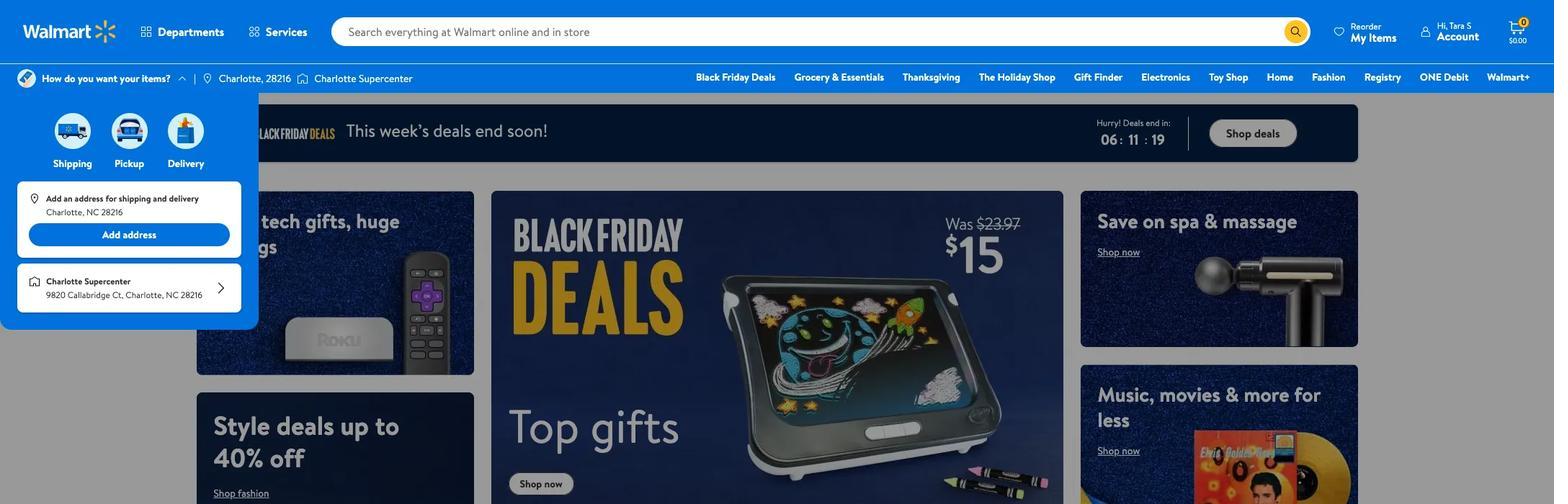 Task type: describe. For each thing, give the bounding box(es) containing it.
tech
[[261, 207, 300, 235]]

gift
[[1074, 70, 1092, 84]]

shop now link for music, movies & more for less
[[1098, 444, 1140, 458]]

hurry!
[[1097, 116, 1121, 129]]

shop now for save on spa & massage
[[1098, 245, 1140, 259]]

charlotte, inside the charlotte supercenter 9820 callabridge ct, charlotte, nc 28216
[[126, 289, 164, 301]]

charlotte, inside add an address for shipping and delivery charlotte, nc 28216
[[46, 206, 84, 218]]

charlotte for charlotte supercenter
[[314, 71, 357, 86]]

add for add address
[[102, 228, 120, 242]]

19
[[1152, 129, 1165, 149]]

thanksgiving link
[[897, 69, 967, 85]]

your
[[120, 71, 139, 86]]

shop down savings
[[214, 270, 236, 285]]

off
[[270, 440, 304, 476]]

hi,
[[1438, 19, 1448, 32]]

home link
[[1261, 69, 1300, 85]]

debit
[[1444, 70, 1469, 84]]

the holiday shop
[[979, 70, 1056, 84]]

walmart+ link
[[1481, 69, 1537, 85]]

supercenter for charlotte supercenter
[[359, 71, 413, 86]]

one debit link
[[1414, 69, 1475, 85]]

to
[[375, 408, 399, 444]]

music, movies & more for less
[[1098, 380, 1321, 434]]

departments button
[[128, 14, 236, 49]]

style
[[214, 408, 270, 444]]

black
[[696, 70, 720, 84]]

an
[[64, 192, 73, 205]]

s
[[1467, 19, 1472, 32]]

shop inside the 'shop now' link
[[520, 477, 542, 491]]

 image for delivery
[[168, 113, 204, 149]]

gift finder link
[[1068, 69, 1129, 85]]

registry
[[1365, 70, 1401, 84]]

28216 inside add an address for shipping and delivery charlotte, nc 28216
[[101, 206, 123, 218]]

music,
[[1098, 380, 1155, 408]]

shop inside shop deals button
[[1226, 125, 1252, 141]]

one
[[1420, 70, 1442, 84]]

fashion
[[238, 486, 269, 501]]

less
[[1098, 405, 1130, 434]]

shipping
[[53, 156, 92, 171]]

pickup
[[114, 156, 144, 171]]

finder
[[1094, 70, 1123, 84]]

Search search field
[[331, 17, 1311, 46]]

delivery button
[[165, 110, 207, 171]]

holiday
[[998, 70, 1031, 84]]

electronics link
[[1135, 69, 1197, 85]]

now for top
[[545, 477, 563, 491]]

 image for charlotte supercenter
[[297, 71, 309, 86]]

shop inside toy shop link
[[1226, 70, 1249, 84]]

|
[[194, 71, 196, 86]]

fashion
[[1313, 70, 1346, 84]]

toy shop
[[1209, 70, 1249, 84]]

shop fashion
[[214, 486, 269, 501]]

0 vertical spatial charlotte,
[[219, 71, 264, 86]]

gift finder
[[1074, 70, 1123, 84]]

delivery
[[169, 192, 199, 205]]

gifts
[[591, 394, 680, 458]]

walmart image
[[23, 20, 117, 43]]

shipping
[[119, 192, 151, 205]]

account
[[1438, 28, 1480, 44]]

charlotte supercenter
[[314, 71, 413, 86]]

style deals up to 40% off
[[214, 408, 399, 476]]

grocery & essentials link
[[788, 69, 891, 85]]

hurry! deals end in: 06 : 11 : 19
[[1097, 116, 1171, 149]]

huge
[[356, 207, 400, 235]]

grocery
[[795, 70, 830, 84]]

black friday deals
[[696, 70, 776, 84]]

now for save
[[1122, 245, 1140, 259]]

callabridge
[[68, 289, 110, 301]]

1 horizontal spatial deals
[[433, 118, 471, 143]]

hi, tara s account
[[1438, 19, 1480, 44]]

1 vertical spatial &
[[1204, 207, 1218, 235]]

shop now for high tech gifts, huge savings
[[214, 270, 256, 285]]

the holiday shop link
[[973, 69, 1062, 85]]

for inside the music, movies & more for less
[[1295, 380, 1321, 408]]

reorder my items
[[1351, 20, 1397, 45]]

departments
[[158, 24, 224, 40]]

this week's deals end soon!
[[346, 118, 548, 143]]

shipping button
[[52, 110, 94, 171]]

items?
[[142, 71, 171, 86]]

now for music,
[[1122, 444, 1140, 458]]

shop now link for high tech gifts, huge savings
[[214, 270, 256, 285]]

0 vertical spatial 28216
[[266, 71, 291, 86]]

one debit
[[1420, 70, 1469, 84]]

shop now for music, movies & more for less
[[1098, 444, 1140, 458]]

walmart+
[[1488, 70, 1531, 84]]

shop now link for top gifts
[[508, 472, 574, 496]]

 image for pickup
[[111, 113, 147, 149]]

services button
[[236, 14, 320, 49]]

services
[[266, 24, 307, 40]]

toy
[[1209, 70, 1224, 84]]

address inside button
[[123, 228, 156, 242]]



Task type: vqa. For each thing, say whether or not it's contained in the screenshot.
TOY SHOP link
yes



Task type: locate. For each thing, give the bounding box(es) containing it.
shop deals
[[1226, 125, 1280, 141]]

shop now link for save on spa & massage
[[1098, 245, 1140, 259]]

charlotte up the 9820
[[46, 275, 82, 288]]

how
[[42, 71, 62, 86]]

week's
[[380, 118, 429, 143]]

0 horizontal spatial deals
[[276, 408, 334, 444]]

now down top
[[545, 477, 563, 491]]

& right grocery
[[832, 70, 839, 84]]

deals inside 'hurry! deals end in: 06 : 11 : 19'
[[1123, 116, 1144, 129]]

charlotte, right |
[[219, 71, 264, 86]]

 image right charlotte, 28216
[[297, 71, 309, 86]]

0 vertical spatial nc
[[86, 206, 99, 218]]

now down save on the top right
[[1122, 245, 1140, 259]]

shop now link down savings
[[214, 270, 256, 285]]

deals right friday
[[752, 70, 776, 84]]

1 vertical spatial charlotte,
[[46, 206, 84, 218]]

ct,
[[112, 289, 124, 301]]

1 horizontal spatial 28216
[[181, 289, 202, 301]]

charlotte, right ct,
[[126, 289, 164, 301]]

& left "more" at the right of the page
[[1226, 380, 1239, 408]]

massage
[[1223, 207, 1298, 235]]

end inside 'hurry! deals end in: 06 : 11 : 19'
[[1146, 116, 1160, 129]]

0 horizontal spatial :
[[1120, 132, 1123, 147]]

want
[[96, 71, 117, 86]]

0 horizontal spatial supercenter
[[84, 275, 131, 288]]

how do you want your items?
[[42, 71, 171, 86]]

deals down home at top right
[[1255, 125, 1280, 141]]

the
[[979, 70, 995, 84]]

1 vertical spatial add
[[102, 228, 120, 242]]

shop
[[1033, 70, 1056, 84], [1226, 70, 1249, 84], [1226, 125, 1252, 141], [1098, 245, 1120, 259], [214, 270, 236, 285], [1098, 444, 1120, 458], [520, 477, 542, 491], [214, 486, 236, 501]]

address down add an address for shipping and delivery charlotte, nc 28216 at the top left of page
[[123, 228, 156, 242]]

2 vertical spatial &
[[1226, 380, 1239, 408]]

& inside the music, movies & more for less
[[1226, 380, 1239, 408]]

fashion link
[[1306, 69, 1352, 85]]

charlotte, down an
[[46, 206, 84, 218]]

shop now link
[[1098, 245, 1140, 259], [214, 270, 256, 285], [1098, 444, 1140, 458], [508, 472, 574, 496]]

now
[[1122, 245, 1140, 259], [238, 270, 256, 285], [1122, 444, 1140, 458], [545, 477, 563, 491]]

add left an
[[46, 192, 62, 205]]

2 : from the left
[[1145, 132, 1148, 147]]

nc inside the charlotte supercenter 9820 callabridge ct, charlotte, nc 28216
[[166, 289, 179, 301]]

0 vertical spatial for
[[105, 192, 117, 205]]

supercenter up ct,
[[84, 275, 131, 288]]

deals for shop deals
[[1255, 125, 1280, 141]]

now down less
[[1122, 444, 1140, 458]]

1 vertical spatial charlotte
[[46, 275, 82, 288]]

deals up 11 at top
[[1123, 116, 1144, 129]]

0 $0.00
[[1510, 16, 1527, 45]]

28216 inside the charlotte supercenter 9820 callabridge ct, charlotte, nc 28216
[[181, 289, 202, 301]]

1 vertical spatial supercenter
[[84, 275, 131, 288]]

this
[[346, 118, 375, 143]]

11
[[1129, 129, 1139, 149]]

0 horizontal spatial &
[[832, 70, 839, 84]]

savings
[[214, 232, 277, 260]]

shop down less
[[1098, 444, 1120, 458]]

walmart plus logo image
[[254, 120, 335, 146]]

2 horizontal spatial deals
[[1255, 125, 1280, 141]]

0 horizontal spatial charlotte
[[46, 275, 82, 288]]

40%
[[214, 440, 264, 476]]

movies
[[1160, 380, 1221, 408]]

address
[[75, 192, 103, 205], [123, 228, 156, 242]]

deals
[[752, 70, 776, 84], [1123, 116, 1144, 129]]

2 horizontal spatial 28216
[[266, 71, 291, 86]]

 image up pickup
[[111, 113, 147, 149]]

0 horizontal spatial deals
[[752, 70, 776, 84]]

for left shipping
[[105, 192, 117, 205]]

essentials
[[841, 70, 884, 84]]

shop now down top
[[520, 477, 563, 491]]

0 vertical spatial supercenter
[[359, 71, 413, 86]]

1 horizontal spatial address
[[123, 228, 156, 242]]

 image for shipping
[[55, 113, 91, 149]]

nc up add address button
[[86, 206, 99, 218]]

 image inside pickup button
[[111, 113, 147, 149]]

shop now for top gifts
[[520, 477, 563, 491]]

up
[[340, 408, 369, 444]]

tara
[[1450, 19, 1465, 32]]

2 horizontal spatial &
[[1226, 380, 1239, 408]]

9820
[[46, 289, 66, 301]]

1 vertical spatial address
[[123, 228, 156, 242]]

Walmart Site-Wide search field
[[331, 17, 1311, 46]]

shop now down savings
[[214, 270, 256, 285]]

more
[[1244, 380, 1290, 408]]

0
[[1522, 16, 1527, 28]]

0 horizontal spatial 28216
[[101, 206, 123, 218]]

shop now link down save on the top right
[[1098, 245, 1140, 259]]

charlotte
[[314, 71, 357, 86], [46, 275, 82, 288]]

0 vertical spatial address
[[75, 192, 103, 205]]

thanksgiving
[[903, 70, 961, 84]]

1 vertical spatial nc
[[166, 289, 179, 301]]

add an address for shipping and delivery charlotte, nc 28216
[[46, 192, 199, 218]]

black friday deals link
[[690, 69, 782, 85]]

 image
[[297, 71, 309, 86], [55, 113, 91, 149], [111, 113, 147, 149], [168, 113, 204, 149]]

1 vertical spatial deals
[[1123, 116, 1144, 129]]

1 horizontal spatial charlotte,
[[126, 289, 164, 301]]

and
[[153, 192, 167, 205]]

06
[[1101, 129, 1118, 149]]

soon!
[[507, 118, 548, 143]]

2 vertical spatial 28216
[[181, 289, 202, 301]]

add for add an address for shipping and delivery charlotte, nc 28216
[[46, 192, 62, 205]]

 image inside the delivery button
[[168, 113, 204, 149]]

shop now down save on the top right
[[1098, 245, 1140, 259]]

0 horizontal spatial nc
[[86, 206, 99, 218]]

gifts,
[[305, 207, 351, 235]]

1 horizontal spatial deals
[[1123, 116, 1144, 129]]

deals inside black friday deals link
[[752, 70, 776, 84]]

1 vertical spatial for
[[1295, 380, 1321, 408]]

0 vertical spatial add
[[46, 192, 62, 205]]

search icon image
[[1291, 26, 1302, 37]]

supercenter
[[359, 71, 413, 86], [84, 275, 131, 288]]

end left soon!
[[475, 118, 503, 143]]

deals left up
[[276, 408, 334, 444]]

shop down top
[[520, 477, 542, 491]]

supercenter for charlotte supercenter 9820 callabridge ct, charlotte, nc 28216
[[84, 275, 131, 288]]

nc inside add an address for shipping and delivery charlotte, nc 28216
[[86, 206, 99, 218]]

 image inside the shipping button
[[55, 113, 91, 149]]

&
[[832, 70, 839, 84], [1204, 207, 1218, 235], [1226, 380, 1239, 408]]

1 horizontal spatial add
[[102, 228, 120, 242]]

1 horizontal spatial for
[[1295, 380, 1321, 408]]

top gifts
[[508, 394, 680, 458]]

1 horizontal spatial end
[[1146, 116, 1160, 129]]

end left the in:
[[1146, 116, 1160, 129]]

supercenter up week's
[[359, 71, 413, 86]]

add address button
[[29, 223, 230, 247]]

: right 06
[[1120, 132, 1123, 147]]

2 vertical spatial charlotte,
[[126, 289, 164, 301]]

address inside add an address for shipping and delivery charlotte, nc 28216
[[75, 192, 103, 205]]

0 vertical spatial deals
[[752, 70, 776, 84]]

electronics
[[1142, 70, 1191, 84]]

add down add an address for shipping and delivery charlotte, nc 28216 at the top left of page
[[102, 228, 120, 242]]

deals
[[433, 118, 471, 143], [1255, 125, 1280, 141], [276, 408, 334, 444]]

1 horizontal spatial charlotte
[[314, 71, 357, 86]]

$0.00
[[1510, 35, 1527, 45]]

supercenter inside the charlotte supercenter 9820 callabridge ct, charlotte, nc 28216
[[84, 275, 131, 288]]

& right spa
[[1204, 207, 1218, 235]]

spa
[[1170, 207, 1200, 235]]

high tech gifts, huge savings
[[214, 207, 400, 260]]

high
[[214, 207, 256, 235]]

for inside add an address for shipping and delivery charlotte, nc 28216
[[105, 192, 117, 205]]

0 horizontal spatial charlotte,
[[46, 206, 84, 218]]

grocery & essentials
[[795, 70, 884, 84]]

shop now down less
[[1098, 444, 1140, 458]]

save on spa & massage
[[1098, 207, 1298, 235]]

0 horizontal spatial for
[[105, 192, 117, 205]]

now down savings
[[238, 270, 256, 285]]

0 vertical spatial charlotte
[[314, 71, 357, 86]]

0 horizontal spatial add
[[46, 192, 62, 205]]

now for high
[[238, 270, 256, 285]]

deals right week's
[[433, 118, 471, 143]]

1 horizontal spatial supercenter
[[359, 71, 413, 86]]

: left 19
[[1145, 132, 1148, 147]]

shop down save on the top right
[[1098, 245, 1120, 259]]

shop now link down less
[[1098, 444, 1140, 458]]

nc right ct,
[[166, 289, 179, 301]]

on
[[1143, 207, 1165, 235]]

1 horizontal spatial :
[[1145, 132, 1148, 147]]

0 vertical spatial &
[[832, 70, 839, 84]]

shop left fashion
[[214, 486, 236, 501]]

deals inside style deals up to 40% off
[[276, 408, 334, 444]]

 image up 'delivery'
[[168, 113, 204, 149]]

shop now link down top
[[508, 472, 574, 496]]

home
[[1267, 70, 1294, 84]]

shop right toy
[[1226, 70, 1249, 84]]

1 vertical spatial 28216
[[101, 206, 123, 218]]

you
[[78, 71, 94, 86]]

pickup button
[[108, 110, 150, 171]]

deals inside button
[[1255, 125, 1280, 141]]

charlotte for charlotte supercenter 9820 callabridge ct, charlotte, nc 28216
[[46, 275, 82, 288]]

top
[[508, 394, 580, 458]]

0 horizontal spatial end
[[475, 118, 503, 143]]

:
[[1120, 132, 1123, 147], [1145, 132, 1148, 147]]

add inside add an address for shipping and delivery charlotte, nc 28216
[[46, 192, 62, 205]]

add address
[[102, 228, 156, 242]]

2 horizontal spatial charlotte,
[[219, 71, 264, 86]]

my
[[1351, 29, 1366, 45]]

shop fashion link
[[214, 486, 269, 501]]

delivery
[[168, 156, 204, 171]]

charlotte, 28216
[[219, 71, 291, 86]]

add
[[46, 192, 62, 205], [102, 228, 120, 242]]

 image up shipping
[[55, 113, 91, 149]]

address right an
[[75, 192, 103, 205]]

charlotte up this
[[314, 71, 357, 86]]

shop down the toy shop
[[1226, 125, 1252, 141]]

end
[[1146, 116, 1160, 129], [475, 118, 503, 143]]

shop inside the holiday shop link
[[1033, 70, 1056, 84]]

 image
[[17, 69, 36, 88], [202, 73, 213, 84], [29, 193, 40, 205], [29, 276, 40, 288]]

save
[[1098, 207, 1138, 235]]

add inside button
[[102, 228, 120, 242]]

deals for style deals up to 40% off
[[276, 408, 334, 444]]

shop now
[[1098, 245, 1140, 259], [214, 270, 256, 285], [1098, 444, 1140, 458], [520, 477, 563, 491]]

registry link
[[1358, 69, 1408, 85]]

charlotte inside the charlotte supercenter 9820 callabridge ct, charlotte, nc 28216
[[46, 275, 82, 288]]

0 horizontal spatial address
[[75, 192, 103, 205]]

1 horizontal spatial nc
[[166, 289, 179, 301]]

1 : from the left
[[1120, 132, 1123, 147]]

items
[[1369, 29, 1397, 45]]

for right "more" at the right of the page
[[1295, 380, 1321, 408]]

shop right holiday at top right
[[1033, 70, 1056, 84]]

1 horizontal spatial &
[[1204, 207, 1218, 235]]



